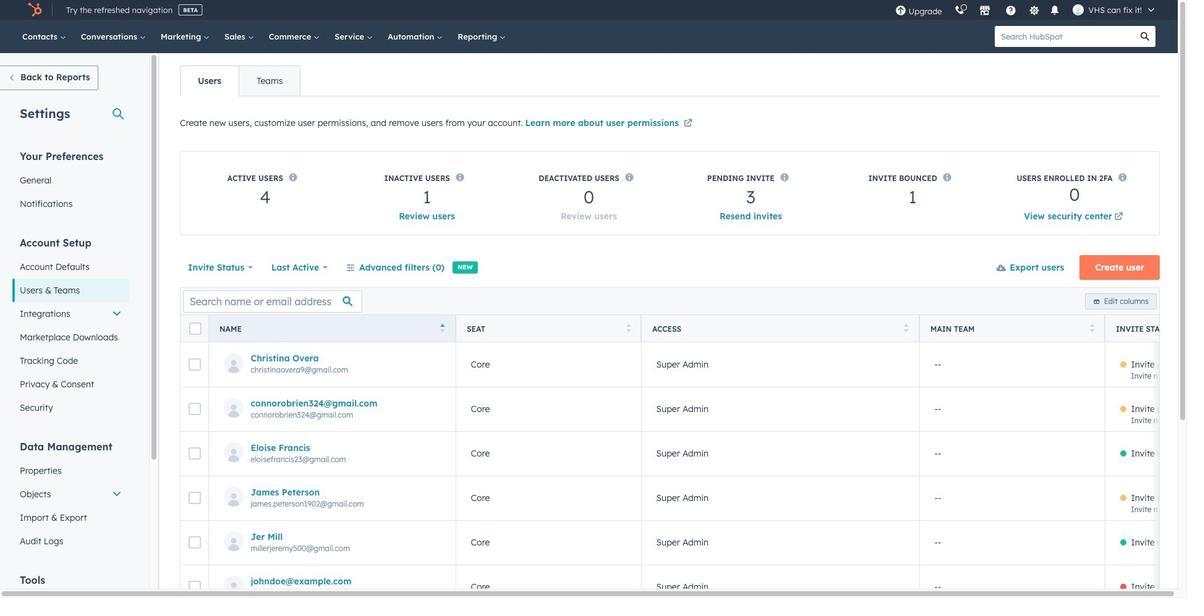 Task type: describe. For each thing, give the bounding box(es) containing it.
ascending sort. press to sort descending. image
[[441, 324, 445, 332]]

2 press to sort. element from the left
[[905, 324, 909, 334]]

0 vertical spatial link opens in a new window image
[[684, 117, 693, 132]]

1 press to sort. image from the left
[[626, 324, 631, 332]]

jer mill image
[[1073, 4, 1084, 15]]

1 press to sort. element from the left
[[626, 324, 631, 334]]

account setup element
[[12, 236, 129, 420]]

Search HubSpot search field
[[995, 26, 1135, 47]]

3 press to sort. element from the left
[[1090, 324, 1095, 334]]



Task type: vqa. For each thing, say whether or not it's contained in the screenshot.
Security
no



Task type: locate. For each thing, give the bounding box(es) containing it.
press to sort. element
[[626, 324, 631, 334], [905, 324, 909, 334], [1090, 324, 1095, 334]]

1 horizontal spatial press to sort. image
[[905, 324, 909, 332]]

0 horizontal spatial link opens in a new window image
[[684, 119, 693, 129]]

navigation
[[180, 66, 301, 96]]

2 press to sort. image from the left
[[905, 324, 909, 332]]

menu
[[889, 0, 1163, 20]]

0 horizontal spatial press to sort. image
[[626, 324, 631, 332]]

1 vertical spatial link opens in a new window image
[[1115, 210, 1123, 225]]

press to sort. image
[[626, 324, 631, 332], [905, 324, 909, 332]]

press to sort. image
[[1090, 324, 1095, 332]]

1 horizontal spatial link opens in a new window image
[[1115, 210, 1123, 225]]

link opens in a new window image
[[684, 117, 693, 132], [1115, 210, 1123, 225]]

marketplaces image
[[979, 6, 991, 17]]

data management element
[[12, 440, 129, 554]]

ascending sort. press to sort descending. element
[[441, 324, 445, 334]]

0 vertical spatial link opens in a new window image
[[684, 119, 693, 129]]

1 vertical spatial link opens in a new window image
[[1115, 213, 1123, 222]]

Search name or email address search field
[[183, 290, 362, 313]]

0 horizontal spatial press to sort. element
[[626, 324, 631, 334]]

1 horizontal spatial link opens in a new window image
[[1115, 213, 1123, 222]]

0 horizontal spatial link opens in a new window image
[[684, 117, 693, 132]]

your preferences element
[[12, 150, 129, 216]]

link opens in a new window image
[[684, 119, 693, 129], [1115, 213, 1123, 222]]

2 horizontal spatial press to sort. element
[[1090, 324, 1095, 334]]

1 horizontal spatial press to sort. element
[[905, 324, 909, 334]]



